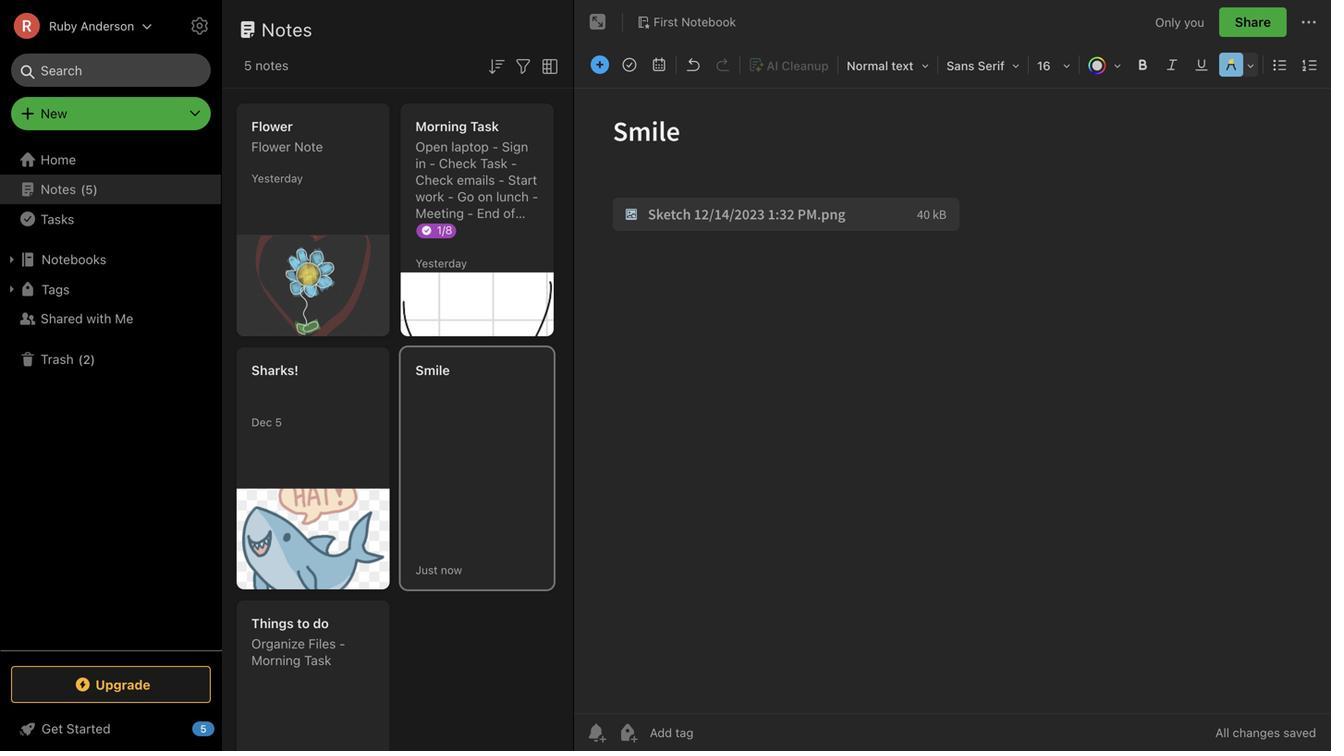 Task type: vqa. For each thing, say whether or not it's contained in the screenshot.
the Always
no



Task type: locate. For each thing, give the bounding box(es) containing it.
start
[[508, 172, 537, 188]]

0 horizontal spatial notes
[[41, 182, 76, 197]]

you
[[1185, 15, 1205, 29]]

upgrade
[[96, 678, 150, 693]]

) for trash
[[90, 353, 95, 366]]

in
[[416, 156, 426, 171]]

5 down home link
[[85, 182, 93, 196]]

task down "files" at the bottom left of the page
[[304, 653, 332, 669]]

Font family field
[[940, 52, 1026, 79]]

things to do organize files - morning task
[[252, 616, 345, 669]]

) right trash
[[90, 353, 95, 366]]

notes inside tree
[[41, 182, 76, 197]]

- down start
[[532, 189, 538, 204]]

2 flower from the top
[[252, 139, 291, 154]]

tree containing home
[[0, 145, 222, 650]]

ruby
[[49, 19, 77, 33]]

yesterday
[[252, 172, 303, 185], [416, 257, 467, 270]]

0 vertical spatial )
[[93, 182, 98, 196]]

notebooks
[[42, 252, 106, 267]]

1 horizontal spatial yesterday
[[416, 257, 467, 270]]

5
[[244, 58, 252, 73], [85, 182, 93, 196], [275, 416, 282, 429], [200, 724, 207, 736]]

trash ( 2 )
[[41, 352, 95, 367]]

do
[[313, 616, 329, 632]]

task up the emails
[[480, 156, 508, 171]]

( down home link
[[81, 182, 85, 196]]

shared
[[41, 311, 83, 326]]

morning inside things to do organize files - morning task
[[252, 653, 301, 669]]

expand tags image
[[5, 282, 19, 297]]

1 vertical spatial (
[[78, 353, 83, 366]]

italic image
[[1160, 52, 1186, 78]]

-
[[493, 139, 499, 154], [430, 156, 436, 171], [511, 156, 517, 171], [499, 172, 505, 188], [448, 189, 454, 204], [532, 189, 538, 204], [468, 206, 474, 221], [339, 637, 345, 652]]

1 vertical spatial flower
[[252, 139, 291, 154]]

expand note image
[[587, 11, 609, 33]]

( right trash
[[78, 353, 83, 366]]

check down laptop
[[439, 156, 477, 171]]

add filters image
[[512, 55, 535, 77]]

task
[[470, 119, 499, 134], [480, 156, 508, 171], [304, 653, 332, 669]]

tree
[[0, 145, 222, 650]]

task inside things to do organize files - morning task
[[304, 653, 332, 669]]

)
[[93, 182, 98, 196], [90, 353, 95, 366]]

0 vertical spatial yesterday
[[252, 172, 303, 185]]

notes down home
[[41, 182, 76, 197]]

note window element
[[574, 0, 1332, 752]]

flower left note
[[252, 139, 291, 154]]

( for trash
[[78, 353, 83, 366]]

normal
[[847, 59, 889, 73]]

- down sign
[[511, 156, 517, 171]]

1 vertical spatial morning
[[252, 653, 301, 669]]

yesterday down 1/8
[[416, 257, 467, 270]]

) inside trash ( 2 )
[[90, 353, 95, 366]]

yesterday down flower flower note on the top left of the page
[[252, 172, 303, 185]]

(
[[81, 182, 85, 196], [78, 353, 83, 366]]

notes up notes
[[262, 18, 313, 40]]

task image
[[617, 52, 643, 78]]

get started
[[42, 722, 111, 737]]

notes
[[262, 18, 313, 40], [41, 182, 76, 197]]

More field
[[1325, 52, 1332, 78]]

1/8
[[437, 224, 453, 237]]

5 left the "click to collapse" image at the bottom
[[200, 724, 207, 736]]

emails
[[457, 172, 495, 188]]

) down home link
[[93, 182, 98, 196]]

( inside trash ( 2 )
[[78, 353, 83, 366]]

- left go
[[448, 189, 454, 204]]

0 vertical spatial morning
[[416, 119, 467, 134]]

sharks!
[[252, 363, 299, 378]]

shared with me link
[[0, 304, 221, 334]]

) inside notes ( 5 )
[[93, 182, 98, 196]]

morning
[[416, 119, 467, 134], [252, 653, 301, 669]]

numbered list image
[[1297, 52, 1323, 78]]

sans
[[947, 59, 975, 73]]

text
[[892, 59, 914, 73]]

lunch
[[496, 189, 529, 204]]

changes
[[1233, 726, 1281, 740]]

Heading level field
[[841, 52, 936, 79]]

0 vertical spatial task
[[470, 119, 499, 134]]

anderson
[[81, 19, 134, 33]]

notebook
[[682, 15, 736, 29]]

morning up the open
[[416, 119, 467, 134]]

Account field
[[0, 7, 153, 44]]

check
[[439, 156, 477, 171], [416, 172, 454, 188]]

flower down notes
[[252, 119, 293, 134]]

- down go
[[468, 206, 474, 221]]

of
[[503, 206, 515, 221]]

Add tag field
[[648, 725, 787, 741]]

0 horizontal spatial morning
[[252, 653, 301, 669]]

1 vertical spatial yesterday
[[416, 257, 467, 270]]

to
[[297, 616, 310, 632]]

2 vertical spatial task
[[304, 653, 332, 669]]

1 horizontal spatial notes
[[262, 18, 313, 40]]

Font color field
[[1082, 52, 1128, 79]]

0 vertical spatial flower
[[252, 119, 293, 134]]

0 vertical spatial (
[[81, 182, 85, 196]]

shared with me
[[41, 311, 133, 326]]

( for notes
[[81, 182, 85, 196]]

1 vertical spatial )
[[90, 353, 95, 366]]

Sort options field
[[485, 54, 508, 77]]

1 horizontal spatial morning
[[416, 119, 467, 134]]

me
[[115, 311, 133, 326]]

flower
[[252, 119, 293, 134], [252, 139, 291, 154]]

thumbnail image
[[237, 236, 390, 337], [401, 273, 554, 337], [237, 489, 390, 590]]

( inside notes ( 5 )
[[81, 182, 85, 196]]

0 vertical spatial notes
[[262, 18, 313, 40]]

morning down organize
[[252, 653, 301, 669]]

just
[[416, 564, 438, 577]]

dec
[[252, 416, 272, 429]]

get
[[42, 722, 63, 737]]

thumbnail image for flower note
[[237, 236, 390, 337]]

- right "files" at the bottom left of the page
[[339, 637, 345, 652]]

1 vertical spatial notes
[[41, 182, 76, 197]]

0 horizontal spatial yesterday
[[252, 172, 303, 185]]

5 inside help and learning task checklist "field"
[[200, 724, 207, 736]]

serif
[[978, 59, 1005, 73]]

task up laptop
[[470, 119, 499, 134]]

new
[[41, 106, 67, 121]]

check up the work
[[416, 172, 454, 188]]

Add filters field
[[512, 54, 535, 77]]

upgrade button
[[11, 667, 211, 704]]

Note Editor text field
[[574, 89, 1332, 714]]

None search field
[[24, 54, 198, 87]]

first notebook button
[[631, 9, 743, 35]]



Task type: describe. For each thing, give the bounding box(es) containing it.
tasks
[[41, 212, 74, 227]]

notes for notes
[[262, 18, 313, 40]]

on
[[478, 189, 493, 204]]

tags
[[42, 282, 70, 297]]

1 flower from the top
[[252, 119, 293, 134]]

flower flower note
[[252, 119, 323, 154]]

more actions image
[[1298, 11, 1321, 33]]

only you
[[1156, 15, 1205, 29]]

calendar event image
[[646, 52, 672, 78]]

all changes saved
[[1216, 726, 1317, 740]]

home
[[41, 152, 76, 167]]

sans serif
[[947, 59, 1005, 73]]

share button
[[1220, 7, 1287, 37]]

just now
[[416, 564, 462, 577]]

morning inside morning task open laptop - sign in - check task - check emails - start work - go on lunch - meeting - end of day
[[416, 119, 467, 134]]

View options field
[[535, 54, 561, 77]]

Search text field
[[24, 54, 198, 87]]

trash
[[41, 352, 74, 367]]

only
[[1156, 15, 1181, 29]]

dec 5
[[252, 416, 282, 429]]

1 vertical spatial task
[[480, 156, 508, 171]]

More actions field
[[1298, 7, 1321, 37]]

5 notes
[[244, 58, 289, 73]]

) for notes
[[93, 182, 98, 196]]

notes ( 5 )
[[41, 182, 98, 197]]

bold image
[[1130, 52, 1156, 78]]

started
[[66, 722, 111, 737]]

sign
[[502, 139, 528, 154]]

day
[[416, 222, 437, 238]]

- right in
[[430, 156, 436, 171]]

organize
[[252, 637, 305, 652]]

thumbnail image for open laptop - sign in - check task - check emails - start work - go on lunch - meeting - end of day
[[401, 273, 554, 337]]

go
[[457, 189, 475, 204]]

5 left notes
[[244, 58, 252, 73]]

now
[[441, 564, 462, 577]]

saved
[[1284, 726, 1317, 740]]

morning task open laptop - sign in - check task - check emails - start work - go on lunch - meeting - end of day
[[416, 119, 538, 238]]

things
[[252, 616, 294, 632]]

work
[[416, 189, 445, 204]]

laptop
[[451, 139, 489, 154]]

settings image
[[189, 15, 211, 37]]

add tag image
[[617, 722, 639, 744]]

with
[[86, 311, 111, 326]]

1 vertical spatial check
[[416, 172, 454, 188]]

16
[[1038, 59, 1051, 73]]

2
[[83, 353, 90, 366]]

end
[[477, 206, 500, 221]]

first notebook
[[654, 15, 736, 29]]

underline image
[[1189, 52, 1215, 78]]

click to collapse image
[[215, 718, 229, 740]]

smile
[[416, 363, 450, 378]]

notebooks link
[[0, 245, 221, 275]]

bulleted list image
[[1268, 52, 1294, 78]]

note
[[294, 139, 323, 154]]

files
[[309, 637, 336, 652]]

new button
[[11, 97, 211, 130]]

ruby anderson
[[49, 19, 134, 33]]

- left sign
[[493, 139, 499, 154]]

Insert field
[[586, 52, 614, 78]]

0 vertical spatial check
[[439, 156, 477, 171]]

expand notebooks image
[[5, 252, 19, 267]]

tags button
[[0, 275, 221, 304]]

5 inside notes ( 5 )
[[85, 182, 93, 196]]

notes for notes ( 5 )
[[41, 182, 76, 197]]

notes
[[256, 58, 289, 73]]

normal text
[[847, 59, 914, 73]]

Help and Learning task checklist field
[[0, 715, 222, 744]]

undo image
[[681, 52, 707, 78]]

home link
[[0, 145, 222, 175]]

5 right dec
[[275, 416, 282, 429]]

- up lunch
[[499, 172, 505, 188]]

all
[[1216, 726, 1230, 740]]

meeting
[[416, 206, 464, 221]]

add a reminder image
[[585, 722, 608, 744]]

first
[[654, 15, 678, 29]]

Font size field
[[1031, 52, 1077, 79]]

- inside things to do organize files - morning task
[[339, 637, 345, 652]]

tasks button
[[0, 204, 221, 234]]

open
[[416, 139, 448, 154]]

share
[[1235, 14, 1272, 30]]

Highlight field
[[1217, 52, 1261, 79]]



